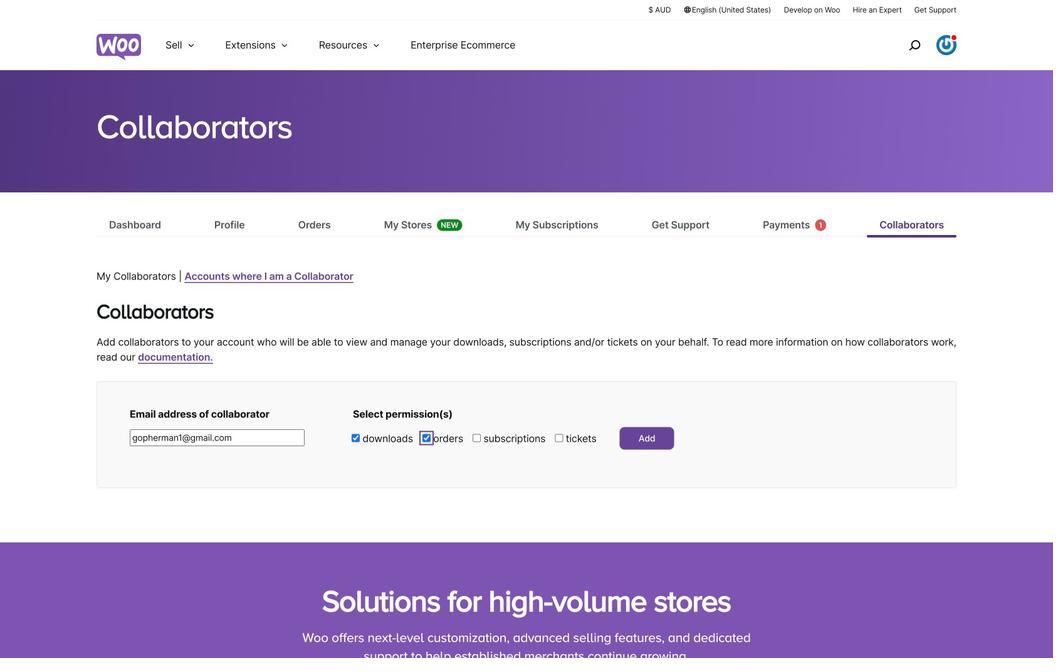 Task type: describe. For each thing, give the bounding box(es) containing it.
service navigation menu element
[[882, 25, 957, 66]]



Task type: vqa. For each thing, say whether or not it's contained in the screenshot.
'Search' ICON
yes



Task type: locate. For each thing, give the bounding box(es) containing it.
None checkbox
[[555, 434, 563, 442]]

search image
[[905, 35, 925, 55]]

open account menu image
[[937, 35, 957, 55]]

None checkbox
[[352, 434, 360, 442], [423, 434, 431, 442], [473, 434, 481, 442], [352, 434, 360, 442], [423, 434, 431, 442], [473, 434, 481, 442]]



